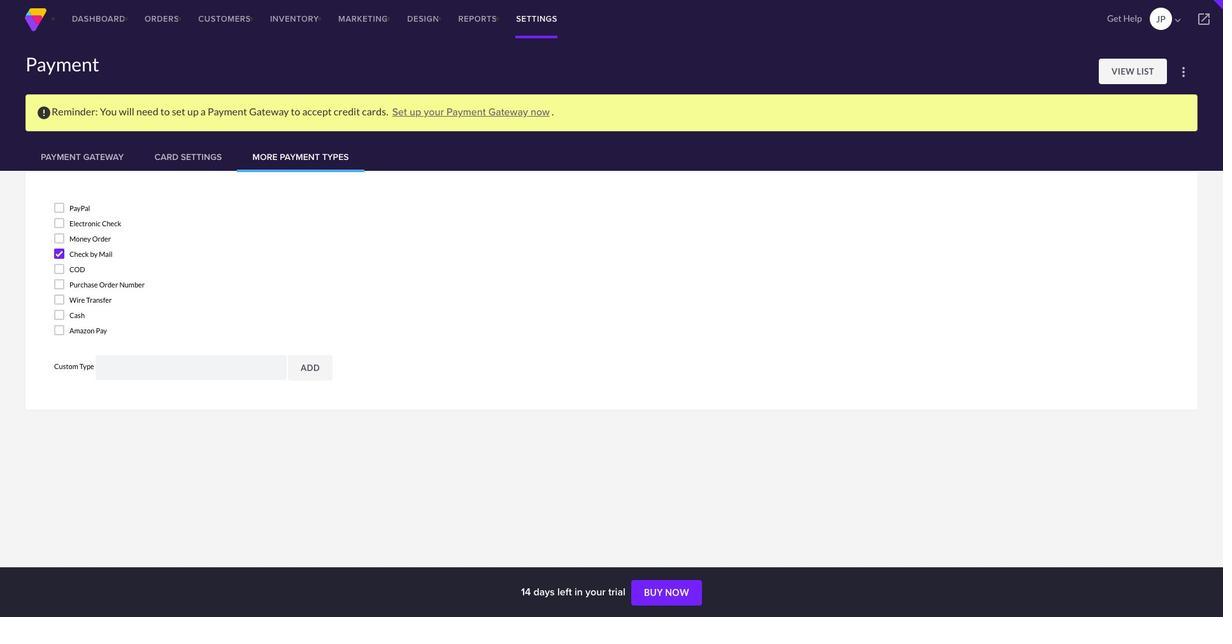 Task type: describe. For each thing, give the bounding box(es) containing it.
14 days left in your trial
[[521, 584, 628, 599]]

more
[[253, 150, 278, 163]]

buy now link
[[632, 580, 702, 606]]

payment gateway link
[[25, 142, 139, 172]]

0 horizontal spatial check
[[69, 250, 89, 258]]

dashboard link
[[62, 0, 135, 38]]

cash
[[69, 311, 85, 319]]

will
[[119, 105, 134, 117]]

1 vertical spatial settings
[[181, 150, 222, 163]]

type
[[80, 362, 94, 371]]

mail
[[99, 250, 113, 258]]

set
[[172, 105, 185, 117]]

now
[[666, 587, 690, 598]]

electronic
[[69, 219, 101, 228]]

you
[[100, 105, 117, 117]]

cards.
[[362, 105, 389, 117]]

custom
[[54, 362, 78, 371]]

14
[[521, 584, 531, 599]]

wire transfer
[[69, 296, 112, 304]]

transfer
[[86, 296, 112, 304]]

view list link
[[1100, 59, 1168, 84]]

in
[[575, 584, 583, 599]]

list
[[1137, 66, 1155, 76]]

reminder:
[[52, 105, 98, 117]]

set up your payment gateway now link
[[392, 105, 550, 119]]

order for money
[[92, 235, 111, 243]]

left
[[558, 584, 572, 599]]

2 horizontal spatial gateway
[[489, 105, 528, 119]]

amazon
[[69, 326, 95, 335]]

trial
[[609, 584, 626, 599]]

number
[[119, 280, 145, 289]]

0 vertical spatial check
[[102, 219, 121, 228]]

0 vertical spatial settings
[[516, 13, 558, 25]]

wire
[[69, 296, 85, 304]]

pay
[[96, 326, 107, 335]]

purchase
[[69, 280, 98, 289]]

electronic check
[[69, 219, 121, 228]]

card settings link
[[139, 142, 237, 172]]

types
[[322, 150, 349, 163]]

amazon pay
[[69, 326, 107, 335]]

credit
[[334, 105, 360, 117]]


[[1173, 15, 1184, 26]]

add link
[[288, 355, 333, 380]]

a
[[201, 105, 206, 117]]

purchase order number
[[69, 280, 145, 289]]



Task type: locate. For each thing, give the bounding box(es) containing it.
gateway up the more
[[249, 105, 289, 117]]

0 horizontal spatial settings
[[181, 150, 222, 163]]

check left by
[[69, 250, 89, 258]]

1 vertical spatial check
[[69, 250, 89, 258]]

days
[[534, 584, 555, 599]]

order up mail
[[92, 235, 111, 243]]

check
[[102, 219, 121, 228], [69, 250, 89, 258]]

1 horizontal spatial check
[[102, 219, 121, 228]]

gateway down you at the top left of page
[[83, 150, 124, 163]]

inventory
[[270, 13, 319, 25]]

dashboard
[[72, 13, 126, 25]]

error
[[36, 105, 52, 120]]

paypal
[[69, 204, 90, 212]]

.
[[552, 105, 554, 117]]

buy
[[644, 587, 663, 598]]

0 horizontal spatial your
[[424, 105, 444, 119]]

help
[[1124, 13, 1143, 24]]

1 horizontal spatial up
[[410, 105, 421, 119]]

reports
[[459, 13, 497, 25]]

jp
[[1157, 13, 1166, 24]]

1 horizontal spatial gateway
[[249, 105, 289, 117]]

 link
[[1186, 0, 1224, 38]]

settings right card
[[181, 150, 222, 163]]

order
[[92, 235, 111, 243], [99, 280, 118, 289]]

your
[[424, 105, 444, 119], [586, 584, 606, 599]]

your right "in"
[[586, 584, 606, 599]]

your right set
[[424, 105, 444, 119]]

card settings
[[155, 150, 222, 163]]

payment
[[25, 52, 99, 75], [447, 105, 486, 119], [208, 105, 247, 117], [41, 150, 81, 163], [280, 150, 320, 163]]

card
[[155, 150, 179, 163]]

to left set
[[160, 105, 170, 117]]

accept
[[302, 105, 332, 117]]

view list
[[1112, 66, 1155, 76]]

error reminder: you will need to set up a payment gateway to accept credit cards. set up your payment gateway now .
[[36, 105, 554, 120]]

set
[[392, 105, 407, 119]]

payment gateway
[[41, 150, 124, 163]]

more payment types link
[[237, 142, 364, 172]]

cod
[[69, 265, 85, 273]]

to left accept
[[291, 105, 300, 117]]

up left a
[[187, 105, 199, 117]]


[[1197, 11, 1212, 27]]

2 to from the left
[[291, 105, 300, 117]]

order for purchase
[[99, 280, 118, 289]]

customers
[[198, 13, 251, 25]]

0 horizontal spatial gateway
[[83, 150, 124, 163]]

your inside error reminder: you will need to set up a payment gateway to accept credit cards. set up your payment gateway now .
[[424, 105, 444, 119]]

orders
[[145, 13, 179, 25]]

money order
[[69, 235, 111, 243]]

up
[[410, 105, 421, 119], [187, 105, 199, 117]]

1 horizontal spatial your
[[586, 584, 606, 599]]

1 to from the left
[[160, 105, 170, 117]]

check by mail
[[69, 250, 113, 258]]

gateway
[[489, 105, 528, 119], [249, 105, 289, 117], [83, 150, 124, 163]]

buy now
[[644, 587, 690, 598]]

marketing
[[338, 13, 388, 25]]

Custom Type text field
[[96, 355, 287, 380]]

1 horizontal spatial to
[[291, 105, 300, 117]]

to
[[160, 105, 170, 117], [291, 105, 300, 117]]

0 vertical spatial order
[[92, 235, 111, 243]]

add
[[301, 362, 320, 373]]

1 vertical spatial order
[[99, 280, 118, 289]]

get help
[[1108, 13, 1143, 24]]

settings right reports
[[516, 13, 558, 25]]

gateway left now
[[489, 105, 528, 119]]

settings
[[516, 13, 558, 25], [181, 150, 222, 163]]

money
[[69, 235, 91, 243]]

check up money order
[[102, 219, 121, 228]]

1 vertical spatial your
[[586, 584, 606, 599]]

order up transfer
[[99, 280, 118, 289]]

by
[[90, 250, 98, 258]]

design
[[407, 13, 439, 25]]

0 vertical spatial your
[[424, 105, 444, 119]]

more payment types
[[253, 150, 349, 163]]

view
[[1112, 66, 1136, 76]]

get
[[1108, 13, 1122, 24]]

need
[[136, 105, 158, 117]]

0 horizontal spatial to
[[160, 105, 170, 117]]

1 horizontal spatial settings
[[516, 13, 558, 25]]

up right set
[[410, 105, 421, 119]]

0 horizontal spatial up
[[187, 105, 199, 117]]

now
[[531, 105, 550, 119]]

custom type
[[54, 362, 94, 371]]



Task type: vqa. For each thing, say whether or not it's contained in the screenshot.
TRIAL
yes



